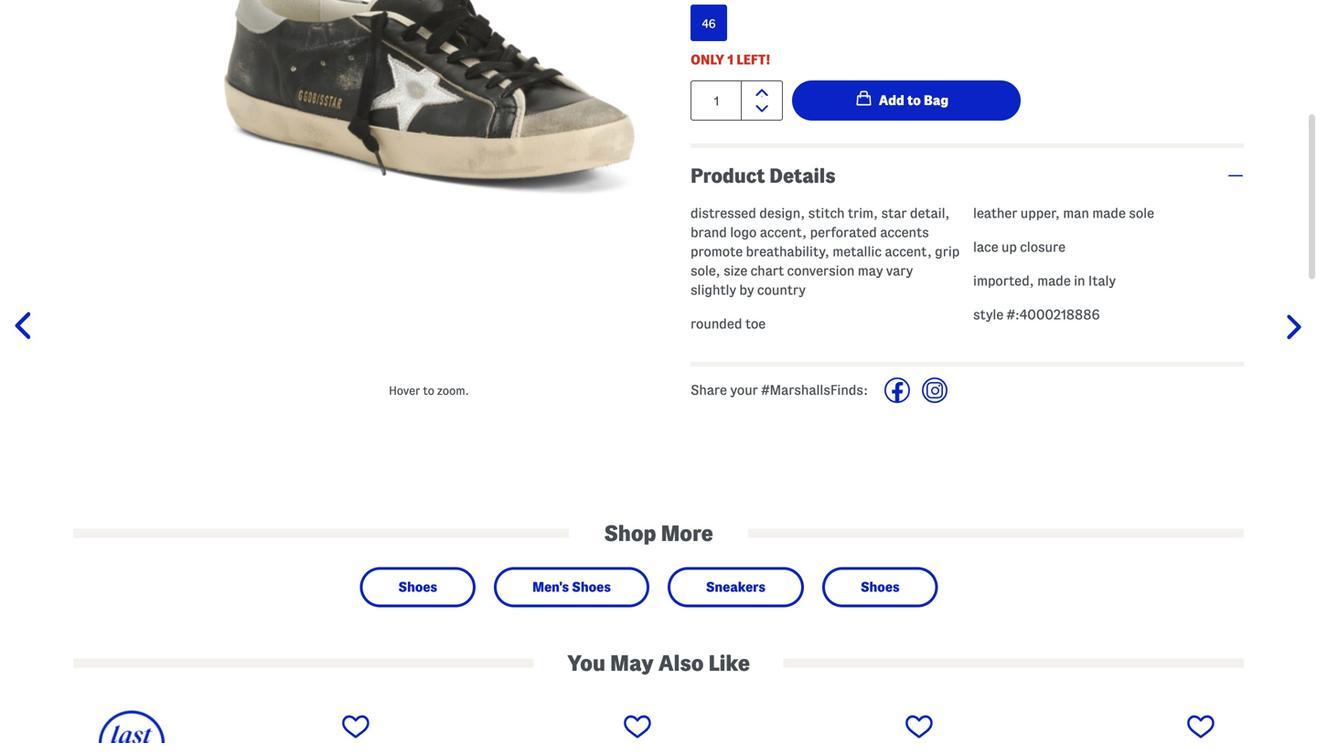 Task type: vqa. For each thing, say whether or not it's contained in the screenshot.
#MarshallsFinds:
yes



Task type: describe. For each thing, give the bounding box(es) containing it.
shop more
[[604, 522, 713, 546]]

up image
[[755, 89, 768, 97]]

in
[[1074, 273, 1085, 289]]

promote
[[691, 244, 743, 259]]

grip
[[935, 244, 960, 259]]

style
[[973, 307, 1004, 322]]

hover to zoom.
[[389, 385, 469, 397]]

more
[[661, 522, 713, 546]]

only
[[691, 52, 724, 67]]

you may also like
[[567, 652, 750, 675]]

perforated
[[810, 225, 877, 240]]

left!
[[736, 52, 771, 67]]

closure
[[1020, 240, 1066, 255]]

vary
[[886, 263, 913, 278]]

share
[[691, 383, 727, 398]]

design,
[[759, 206, 805, 221]]

men's shoes
[[532, 580, 611, 595]]

lace
[[973, 240, 998, 255]]

share your #marshallsfinds:
[[691, 383, 868, 398]]

you
[[567, 652, 605, 675]]

2 made in italy leather sneakers image from the left
[[662, 711, 935, 744]]

also
[[658, 652, 704, 675]]

men's
[[532, 580, 569, 595]]

1
[[727, 52, 734, 67]]

lace up closure
[[973, 240, 1066, 255]]

country
[[757, 283, 806, 298]]

like
[[708, 652, 750, 675]]

upper,
[[1020, 206, 1060, 221]]

1 horizontal spatial accent,
[[885, 244, 932, 259]]

chart
[[751, 263, 784, 278]]

man
[[1063, 206, 1089, 221]]

product details link
[[691, 148, 1244, 204]]

made in italy leather casual sport sneakers image
[[186, 0, 672, 377]]

metallic
[[833, 244, 882, 259]]

accents
[[880, 225, 929, 240]]

sole
[[1129, 206, 1154, 221]]

go to previous product image
[[14, 312, 42, 341]]

up
[[1001, 240, 1017, 255]]

slightly
[[691, 283, 736, 298]]

made in italy distressed leather sneakers image
[[944, 711, 1216, 744]]

0 horizontal spatial made
[[1037, 273, 1071, 289]]

toe
[[745, 316, 766, 331]]

trim,
[[848, 206, 878, 221]]

46 link
[[691, 5, 727, 41]]

1 made in italy leather sneakers image from the left
[[99, 711, 371, 744]]

brand
[[691, 225, 727, 240]]

rounded
[[691, 316, 742, 331]]

may
[[610, 652, 654, 675]]

zoom.
[[437, 385, 469, 397]]

#marshallsfinds:
[[761, 383, 868, 398]]

style #:4000218886
[[973, 307, 1100, 322]]

leather upper, man made sole
[[973, 206, 1154, 221]]

leather
[[973, 206, 1017, 221]]



Task type: locate. For each thing, give the bounding box(es) containing it.
men's made in italy leather casual sport sneakers image
[[380, 711, 653, 744]]

conversion
[[787, 263, 855, 278]]

0 horizontal spatial shoes link
[[376, 575, 459, 600]]

1 vertical spatial accent,
[[885, 244, 932, 259]]

made
[[1092, 206, 1126, 221], [1037, 273, 1071, 289]]

made in italy leather sneakers image
[[99, 711, 371, 744], [662, 711, 935, 744]]

0 horizontal spatial shoes
[[398, 580, 437, 595]]

your
[[730, 383, 758, 398]]

product
[[691, 165, 765, 187]]

2 shoes from the left
[[572, 580, 611, 595]]

0 horizontal spatial made in italy leather sneakers image
[[99, 711, 371, 744]]

1 vertical spatial made
[[1037, 273, 1071, 289]]

46
[[702, 17, 716, 30]]

1 horizontal spatial made in italy leather sneakers image
[[662, 711, 935, 744]]

logo
[[730, 225, 757, 240]]

distressed
[[691, 206, 756, 221]]

may
[[858, 263, 883, 278]]

sneakers
[[706, 580, 765, 595]]

plus image
[[1227, 175, 1244, 177]]

distressed design, stitch trim, star detail, brand logo accent, perforated accents promote breathability, metallic accent, grip sole, size chart conversion may vary slightly by country
[[691, 206, 960, 298]]

star
[[881, 206, 907, 221]]

imported, made in italy
[[973, 273, 1116, 289]]

2 shoes link from the left
[[839, 575, 922, 600]]

shoes
[[398, 580, 437, 595], [572, 580, 611, 595], [861, 580, 900, 595]]

2 horizontal spatial shoes
[[861, 580, 900, 595]]

down image
[[755, 105, 768, 112]]

accent, down accents
[[885, 244, 932, 259]]

imported,
[[973, 273, 1034, 289]]

sole,
[[691, 263, 720, 278]]

0 vertical spatial accent,
[[760, 225, 807, 240]]

by
[[739, 283, 754, 298]]

you may also like list
[[73, 709, 1244, 744]]

breathability,
[[746, 244, 829, 259]]

italy
[[1088, 273, 1116, 289]]

1 horizontal spatial shoes
[[572, 580, 611, 595]]

made left sole
[[1092, 206, 1126, 221]]

stitch
[[808, 206, 845, 221]]

only 1 left!
[[691, 52, 771, 67]]

accent, down design, on the top of page
[[760, 225, 807, 240]]

product details
[[691, 165, 835, 187]]

shoes link
[[376, 575, 459, 600], [839, 575, 922, 600]]

3 shoes from the left
[[861, 580, 900, 595]]

#:4000218886
[[1007, 307, 1100, 322]]

to
[[423, 385, 434, 397]]

accent,
[[760, 225, 807, 240], [885, 244, 932, 259]]

rounded toe
[[691, 316, 766, 331]]

sneakers link
[[684, 575, 787, 600]]

prev
[[96, 710, 120, 723]]

1 horizontal spatial shoes link
[[839, 575, 922, 600]]

1 horizontal spatial made
[[1092, 206, 1126, 221]]

made left in
[[1037, 273, 1071, 289]]

None submit
[[792, 80, 1021, 121]]

1 shoes from the left
[[398, 580, 437, 595]]

0 horizontal spatial accent,
[[760, 225, 807, 240]]

0 vertical spatial made
[[1092, 206, 1126, 221]]

size
[[724, 263, 747, 278]]

men's shoes link
[[510, 575, 633, 600]]

details
[[769, 165, 835, 187]]

shop
[[604, 522, 656, 546]]

detail,
[[910, 206, 950, 221]]

hover
[[389, 385, 420, 397]]

1 shoes link from the left
[[376, 575, 459, 600]]



